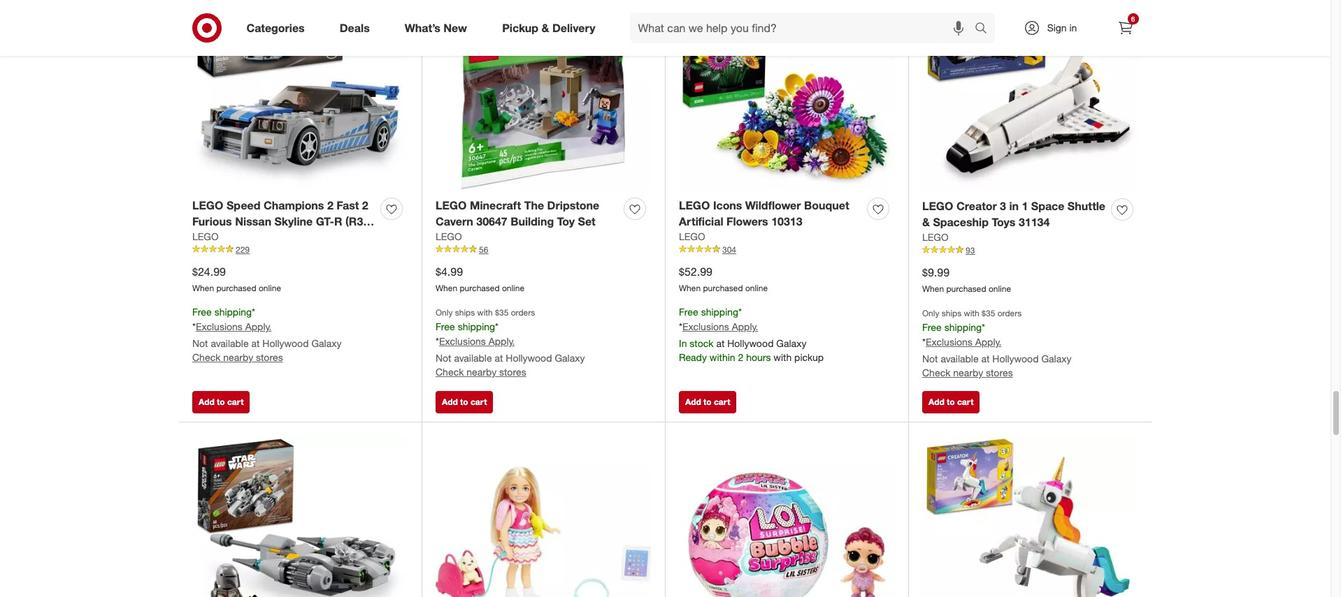 Task type: describe. For each thing, give the bounding box(es) containing it.
toy
[[557, 214, 575, 228]]

lego inside lego creator 3 in 1 space shuttle & spaceship toys 31134
[[922, 199, 953, 213]]

exclusions inside the free shipping * * exclusions apply. in stock at  hollywood galaxy ready within 2 hours with pickup
[[682, 321, 729, 333]]

stores for $4.99
[[499, 367, 526, 378]]

$24.99 when purchased online
[[192, 265, 281, 294]]

to for $24.99
[[217, 397, 225, 408]]

champions
[[264, 198, 324, 212]]

93
[[966, 245, 975, 256]]

& inside lego creator 3 in 1 space shuttle & spaceship toys 31134
[[922, 215, 930, 229]]

lego minecraft the dripstone cavern 30647 building toy set
[[436, 198, 599, 228]]

nissan
[[235, 214, 271, 228]]

what's
[[405, 21, 440, 35]]

$52.99 when purchased online
[[679, 265, 768, 294]]

fast
[[336, 198, 359, 212]]

icons
[[713, 198, 742, 212]]

exclusions down $4.99 when purchased online
[[439, 336, 486, 348]]

cart for $24.99
[[227, 397, 244, 408]]

galaxy inside "free shipping * * exclusions apply. not available at hollywood galaxy check nearby stores"
[[311, 338, 342, 350]]

building
[[511, 214, 554, 228]]

lego icons wildflower bouquet artificial flowers 10313 link
[[679, 198, 861, 230]]

add to cart for $4.99
[[442, 397, 487, 408]]

in
[[679, 338, 687, 350]]

304 link
[[679, 244, 894, 256]]

bouquet
[[804, 198, 849, 212]]

cart for $4.99
[[471, 397, 487, 408]]

1 horizontal spatial in
[[1069, 22, 1077, 34]]

shipping down $9.99 when purchased online
[[944, 322, 982, 334]]

(r34)
[[345, 214, 373, 228]]

r
[[334, 214, 342, 228]]

add to cart for $9.99
[[929, 397, 974, 408]]

lego inside lego icons wildflower bouquet artificial flowers 10313
[[679, 198, 710, 212]]

56 link
[[436, 244, 651, 256]]

search button
[[968, 13, 1002, 46]]

exclusions inside "free shipping * * exclusions apply. not available at hollywood galaxy check nearby stores"
[[196, 321, 243, 333]]

add to cart for $24.99
[[199, 397, 244, 408]]

in inside lego creator 3 in 1 space shuttle & spaceship toys 31134
[[1009, 199, 1019, 213]]

ships for $9.99
[[942, 309, 962, 319]]

only for $9.99
[[922, 309, 939, 319]]

free down $4.99
[[436, 321, 455, 333]]

galaxy inside the free shipping * * exclusions apply. in stock at  hollywood galaxy ready within 2 hours with pickup
[[776, 338, 807, 350]]

0 horizontal spatial check nearby stores button
[[192, 351, 283, 365]]

93 link
[[922, 244, 1138, 257]]

76917
[[192, 230, 223, 244]]

$4.99 when purchased online
[[436, 265, 524, 294]]

hours
[[746, 352, 771, 364]]

only ships with $35 orders free shipping * * exclusions apply. not available at hollywood galaxy check nearby stores for $4.99
[[436, 308, 585, 378]]

2 inside the free shipping * * exclusions apply. in stock at  hollywood galaxy ready within 2 hours with pickup
[[738, 352, 743, 364]]

lego speed champions 2 fast 2 furious nissan skyline gt-r (r34) 76917
[[192, 198, 373, 244]]

& inside pickup & delivery 'link'
[[542, 21, 549, 35]]

add for $24.99
[[199, 397, 215, 408]]

free shipping * * exclusions apply. not available at hollywood galaxy check nearby stores
[[192, 307, 342, 364]]

lego icons wildflower bouquet artificial flowers 10313
[[679, 198, 849, 228]]

not for $4.99
[[436, 353, 451, 365]]

what's new
[[405, 21, 467, 35]]

31134
[[1019, 215, 1050, 229]]

sign
[[1047, 22, 1067, 34]]

check nearby stores button for $9.99
[[922, 367, 1013, 381]]

what's new link
[[393, 13, 485, 43]]

pickup
[[794, 352, 824, 364]]

1
[[1022, 199, 1028, 213]]

sign in link
[[1011, 13, 1099, 43]]

$35 for $9.99
[[982, 309, 995, 319]]

set
[[578, 214, 596, 228]]

stores for $9.99
[[986, 367, 1013, 379]]

categories
[[246, 21, 305, 35]]

available for $4.99
[[454, 353, 492, 365]]

space
[[1031, 199, 1065, 213]]

nearby for $4.99
[[467, 367, 497, 378]]

spaceship
[[933, 215, 989, 229]]

0 horizontal spatial 2
[[327, 198, 333, 212]]

stores inside "free shipping * * exclusions apply. not available at hollywood galaxy check nearby stores"
[[256, 352, 283, 364]]

purchased for $9.99
[[946, 284, 986, 295]]

check for $4.99
[[436, 367, 464, 378]]

$4.99
[[436, 265, 463, 279]]

ready
[[679, 352, 707, 364]]

dripstone
[[547, 198, 599, 212]]

toys
[[992, 215, 1016, 229]]

pickup & delivery
[[502, 21, 595, 35]]

nearby for $9.99
[[953, 367, 983, 379]]

exclusions apply. button up stock on the bottom
[[682, 320, 758, 334]]

only ships with $35 orders free shipping * * exclusions apply. not available at hollywood galaxy check nearby stores for $9.99
[[922, 309, 1072, 379]]

flowers
[[727, 214, 768, 228]]

available inside "free shipping * * exclusions apply. not available at hollywood galaxy check nearby stores"
[[211, 338, 249, 350]]

pickup & delivery link
[[490, 13, 613, 43]]

add to cart button for $4.99
[[436, 391, 493, 414]]

lego minecraft the dripstone cavern 30647 building toy set link
[[436, 198, 618, 230]]

when for $24.99
[[192, 284, 214, 294]]

speed
[[226, 198, 260, 212]]

6 link
[[1110, 13, 1141, 43]]

only for $4.99
[[436, 308, 453, 318]]

pickup
[[502, 21, 538, 35]]

not inside "free shipping * * exclusions apply. not available at hollywood galaxy check nearby stores"
[[192, 338, 208, 350]]

gt-
[[316, 214, 334, 228]]

add for $9.99
[[929, 397, 945, 408]]

lego inside 'lego speed champions 2 fast 2 furious nissan skyline gt-r (r34) 76917'
[[192, 198, 223, 212]]

304
[[722, 244, 736, 255]]

minecraft
[[470, 198, 521, 212]]

with for $4.99
[[477, 308, 493, 318]]



Task type: vqa. For each thing, say whether or not it's contained in the screenshot.
At inside the Free Shipping * * Exclusions Apply. Not Available At Hollywood Galaxy Check Nearby Stores
yes



Task type: locate. For each thing, give the bounding box(es) containing it.
creator
[[957, 199, 997, 213]]

purchased inside $4.99 when purchased online
[[460, 284, 500, 294]]

to for $52.99
[[704, 397, 712, 408]]

lego down furious
[[192, 230, 219, 242]]

galaxy
[[311, 338, 342, 350], [776, 338, 807, 350], [555, 353, 585, 365], [1042, 353, 1072, 365]]

exclusions down $9.99 when purchased online
[[926, 337, 973, 348]]

purchased down $24.99
[[216, 284, 256, 294]]

exclusions apply. button for check nearby stores button associated with $9.99
[[926, 336, 1002, 350]]

1 horizontal spatial stores
[[499, 367, 526, 378]]

when for $4.99
[[436, 284, 457, 294]]

shipping
[[214, 307, 252, 318], [701, 307, 738, 318], [458, 321, 495, 333], [944, 322, 982, 334]]

barbie toys, chelsea doll and accessories travel set with puppy image
[[436, 437, 651, 598], [436, 437, 651, 598]]

4 cart from the left
[[957, 397, 974, 408]]

2 horizontal spatial nearby
[[953, 367, 983, 379]]

purchased down $52.99
[[703, 284, 743, 294]]

lego down artificial
[[679, 230, 705, 242]]

free inside the free shipping * * exclusions apply. in stock at  hollywood galaxy ready within 2 hours with pickup
[[679, 307, 698, 318]]

1 horizontal spatial only
[[922, 309, 939, 319]]

lego link down the spaceship
[[922, 230, 949, 244]]

0 horizontal spatial check
[[192, 352, 221, 364]]

online inside $24.99 when purchased online
[[259, 284, 281, 294]]

with inside the free shipping * * exclusions apply. in stock at  hollywood galaxy ready within 2 hours with pickup
[[774, 352, 792, 364]]

when for $52.99
[[679, 284, 701, 294]]

stores
[[256, 352, 283, 364], [499, 367, 526, 378], [986, 367, 1013, 379]]

check nearby stores button for $4.99
[[436, 366, 526, 380]]

orders
[[511, 308, 535, 318], [998, 309, 1022, 319]]

0 vertical spatial &
[[542, 21, 549, 35]]

$9.99
[[922, 265, 950, 279]]

exclusions apply. button down $9.99 when purchased online
[[926, 336, 1002, 350]]

stock
[[690, 338, 714, 350]]

shipping down $4.99 when purchased online
[[458, 321, 495, 333]]

exclusions apply. button down $4.99 when purchased online
[[439, 335, 515, 349]]

add to cart button for $52.99
[[679, 391, 737, 414]]

exclusions up stock on the bottom
[[682, 321, 729, 333]]

not
[[192, 338, 208, 350], [436, 353, 451, 365], [922, 353, 938, 365]]

lego speed champions 2 fast 2 furious nissan skyline gt-r (r34) 76917 link
[[192, 198, 375, 244]]

categories link
[[235, 13, 322, 43]]

when down $9.99
[[922, 284, 944, 295]]

free inside "free shipping * * exclusions apply. not available at hollywood galaxy check nearby stores"
[[192, 307, 212, 318]]

lego creator 3 in 1 space shuttle & spaceship toys 31134 link
[[922, 198, 1106, 230]]

at
[[251, 338, 260, 350], [716, 338, 725, 350], [495, 353, 503, 365], [981, 353, 990, 365]]

ships
[[455, 308, 475, 318], [942, 309, 962, 319]]

1 add to cart button from the left
[[192, 391, 250, 414]]

with
[[477, 308, 493, 318], [964, 309, 980, 319], [774, 352, 792, 364]]

0 horizontal spatial only ships with $35 orders free shipping * * exclusions apply. not available at hollywood galaxy check nearby stores
[[436, 308, 585, 378]]

the
[[524, 198, 544, 212]]

0 horizontal spatial $35
[[495, 308, 509, 318]]

229 link
[[192, 244, 408, 256]]

1 horizontal spatial not
[[436, 353, 451, 365]]

1 horizontal spatial check
[[436, 367, 464, 378]]

when inside $9.99 when purchased online
[[922, 284, 944, 295]]

online for $24.99
[[259, 284, 281, 294]]

lego up furious
[[192, 198, 223, 212]]

to for $4.99
[[460, 397, 468, 408]]

free down $24.99
[[192, 307, 212, 318]]

lego down the spaceship
[[922, 231, 949, 243]]

available
[[211, 338, 249, 350], [454, 353, 492, 365], [941, 353, 979, 365]]

1 horizontal spatial 2
[[362, 198, 368, 212]]

free
[[192, 307, 212, 318], [679, 307, 698, 318], [436, 321, 455, 333], [922, 322, 942, 334]]

lego up cavern at the top left of the page
[[436, 198, 467, 212]]

artificial
[[679, 214, 723, 228]]

lego link for lego minecraft the dripstone cavern 30647 building toy set
[[436, 230, 462, 244]]

when inside $52.99 when purchased online
[[679, 284, 701, 294]]

add to cart button for $24.99
[[192, 391, 250, 414]]

1 add to cart from the left
[[199, 397, 244, 408]]

only
[[436, 308, 453, 318], [922, 309, 939, 319]]

1 horizontal spatial check nearby stores button
[[436, 366, 526, 380]]

add to cart
[[199, 397, 244, 408], [442, 397, 487, 408], [685, 397, 730, 408], [929, 397, 974, 408]]

2 add to cart from the left
[[442, 397, 487, 408]]

add for $4.99
[[442, 397, 458, 408]]

lego
[[192, 198, 223, 212], [436, 198, 467, 212], [679, 198, 710, 212], [922, 199, 953, 213], [192, 230, 219, 242], [436, 230, 462, 242], [679, 230, 705, 242], [922, 231, 949, 243]]

lego inside lego minecraft the dripstone cavern 30647 building toy set
[[436, 198, 467, 212]]

cart
[[227, 397, 244, 408], [471, 397, 487, 408], [714, 397, 730, 408], [957, 397, 974, 408]]

0 horizontal spatial stores
[[256, 352, 283, 364]]

1 horizontal spatial ships
[[942, 309, 962, 319]]

purchased inside $24.99 when purchased online
[[216, 284, 256, 294]]

0 horizontal spatial with
[[477, 308, 493, 318]]

apply. inside "free shipping * * exclusions apply. not available at hollywood galaxy check nearby stores"
[[245, 321, 272, 333]]

shipping down $52.99 when purchased online
[[701, 307, 738, 318]]

lego link down furious
[[192, 230, 219, 244]]

$52.99
[[679, 265, 712, 279]]

0 horizontal spatial only
[[436, 308, 453, 318]]

skyline
[[275, 214, 313, 228]]

only down $4.99
[[436, 308, 453, 318]]

with down $9.99 when purchased online
[[964, 309, 980, 319]]

when down $52.99
[[679, 284, 701, 294]]

$9.99 when purchased online
[[922, 265, 1011, 295]]

shipping inside the free shipping * * exclusions apply. in stock at  hollywood galaxy ready within 2 hours with pickup
[[701, 307, 738, 318]]

1 horizontal spatial nearby
[[467, 367, 497, 378]]

exclusions apply. button
[[196, 320, 272, 334], [682, 320, 758, 334], [439, 335, 515, 349], [926, 336, 1002, 350]]

lego speed champions 2 fast 2 furious nissan skyline gt-r (r34) 76917 image
[[192, 0, 408, 190], [192, 0, 408, 190]]

check for $9.99
[[922, 367, 951, 379]]

purchased for $4.99
[[460, 284, 500, 294]]

2 to from the left
[[460, 397, 468, 408]]

online up the free shipping * * exclusions apply. in stock at  hollywood galaxy ready within 2 hours with pickup
[[745, 284, 768, 294]]

available for $9.99
[[941, 353, 979, 365]]

apply. inside the free shipping * * exclusions apply. in stock at  hollywood galaxy ready within 2 hours with pickup
[[732, 321, 758, 333]]

purchased down $9.99
[[946, 284, 986, 295]]

lego link
[[192, 230, 219, 244], [436, 230, 462, 244], [679, 230, 705, 244], [922, 230, 949, 244]]

nearby inside "free shipping * * exclusions apply. not available at hollywood galaxy check nearby stores"
[[223, 352, 253, 364]]

within
[[710, 352, 735, 364]]

add
[[199, 397, 215, 408], [442, 397, 458, 408], [685, 397, 701, 408], [929, 397, 945, 408]]

4 to from the left
[[947, 397, 955, 408]]

3 add to cart from the left
[[685, 397, 730, 408]]

1 horizontal spatial with
[[774, 352, 792, 364]]

when inside $4.99 when purchased online
[[436, 284, 457, 294]]

exclusions
[[196, 321, 243, 333], [682, 321, 729, 333], [439, 336, 486, 348], [926, 337, 973, 348]]

&
[[542, 21, 549, 35], [922, 215, 930, 229]]

purchased inside $52.99 when purchased online
[[703, 284, 743, 294]]

3 cart from the left
[[714, 397, 730, 408]]

sign in
[[1047, 22, 1077, 34]]

4 add from the left
[[929, 397, 945, 408]]

purchased for $52.99
[[703, 284, 743, 294]]

add for $52.99
[[685, 397, 701, 408]]

in left 1
[[1009, 199, 1019, 213]]

not for $9.99
[[922, 353, 938, 365]]

lego down cavern at the top left of the page
[[436, 230, 462, 242]]

cavern
[[436, 214, 473, 228]]

hollywood
[[262, 338, 309, 350], [727, 338, 774, 350], [506, 353, 552, 365], [992, 353, 1039, 365]]

3 add from the left
[[685, 397, 701, 408]]

lego link for lego speed champions 2 fast 2 furious nissan skyline gt-r (r34) 76917
[[192, 230, 219, 244]]

1 vertical spatial &
[[922, 215, 930, 229]]

$35 down $9.99 when purchased online
[[982, 309, 995, 319]]

l.o.l. surprise! bubble surprise - lil sisters image
[[679, 437, 894, 598], [679, 437, 894, 598]]

3 to from the left
[[704, 397, 712, 408]]

ships down $9.99 when purchased online
[[942, 309, 962, 319]]

add to cart for $52.99
[[685, 397, 730, 408]]

shipping down $24.99 when purchased online
[[214, 307, 252, 318]]

ships down $4.99 when purchased online
[[455, 308, 475, 318]]

1 horizontal spatial available
[[454, 353, 492, 365]]

lego creator 3 in 1 space shuttle & spaceship toys 31134
[[922, 199, 1106, 229]]

with for $9.99
[[964, 309, 980, 319]]

to
[[217, 397, 225, 408], [460, 397, 468, 408], [704, 397, 712, 408], [947, 397, 955, 408]]

$35 for $4.99
[[495, 308, 509, 318]]

1 horizontal spatial orders
[[998, 309, 1022, 319]]

$24.99
[[192, 265, 226, 279]]

hollywood inside the free shipping * * exclusions apply. in stock at  hollywood galaxy ready within 2 hours with pickup
[[727, 338, 774, 350]]

purchased inside $9.99 when purchased online
[[946, 284, 986, 295]]

What can we help you find? suggestions appear below search field
[[630, 13, 978, 43]]

1 add from the left
[[199, 397, 215, 408]]

*
[[252, 307, 255, 318], [738, 307, 742, 318], [192, 321, 196, 333], [679, 321, 682, 333], [495, 321, 499, 333], [982, 322, 985, 334], [436, 336, 439, 348], [922, 337, 926, 348]]

lego link down artificial
[[679, 230, 705, 244]]

2 up (r34)
[[362, 198, 368, 212]]

with right the hours at the right of page
[[774, 352, 792, 364]]

online down 56 link
[[502, 284, 524, 294]]

1 horizontal spatial &
[[922, 215, 930, 229]]

1 to from the left
[[217, 397, 225, 408]]

deals
[[340, 21, 370, 35]]

3
[[1000, 199, 1006, 213]]

check
[[192, 352, 221, 364], [436, 367, 464, 378], [922, 367, 951, 379]]

0 horizontal spatial in
[[1009, 199, 1019, 213]]

orders down $4.99 when purchased online
[[511, 308, 535, 318]]

apply.
[[245, 321, 272, 333], [732, 321, 758, 333], [489, 336, 515, 348], [975, 337, 1002, 348]]

2 horizontal spatial available
[[941, 353, 979, 365]]

online for $9.99
[[989, 284, 1011, 295]]

deals link
[[328, 13, 387, 43]]

add to cart button for $9.99
[[922, 391, 980, 414]]

2 left the hours at the right of page
[[738, 352, 743, 364]]

lego up artificial
[[679, 198, 710, 212]]

2 horizontal spatial 2
[[738, 352, 743, 364]]

0 horizontal spatial ships
[[455, 308, 475, 318]]

lego icons wildflower bouquet artificial flowers 10313 image
[[679, 0, 894, 190], [679, 0, 894, 190]]

at inside the free shipping * * exclusions apply. in stock at  hollywood galaxy ready within 2 hours with pickup
[[716, 338, 725, 350]]

2 add to cart button from the left
[[436, 391, 493, 414]]

6
[[1131, 15, 1135, 23]]

free down $9.99
[[922, 322, 942, 334]]

nearby
[[223, 352, 253, 364], [467, 367, 497, 378], [953, 367, 983, 379]]

new
[[444, 21, 467, 35]]

exclusions apply. button for check nearby stores button for $4.99
[[439, 335, 515, 349]]

229
[[236, 244, 250, 255]]

cart for $9.99
[[957, 397, 974, 408]]

apply. down $9.99 when purchased online
[[975, 337, 1002, 348]]

2 horizontal spatial not
[[922, 353, 938, 365]]

add to cart button
[[192, 391, 250, 414], [436, 391, 493, 414], [679, 391, 737, 414], [922, 391, 980, 414]]

lego link down cavern at the top left of the page
[[436, 230, 462, 244]]

2 horizontal spatial check
[[922, 367, 951, 379]]

check nearby stores button
[[192, 351, 283, 365], [436, 366, 526, 380], [922, 367, 1013, 381]]

online
[[259, 284, 281, 294], [502, 284, 524, 294], [745, 284, 768, 294], [989, 284, 1011, 295]]

delivery
[[552, 21, 595, 35]]

lego link for lego creator 3 in 1 space shuttle & spaceship toys 31134
[[922, 230, 949, 244]]

in
[[1069, 22, 1077, 34], [1009, 199, 1019, 213]]

56
[[479, 244, 488, 255]]

shipping inside "free shipping * * exclusions apply. not available at hollywood galaxy check nearby stores"
[[214, 307, 252, 318]]

purchased down $4.99
[[460, 284, 500, 294]]

0 horizontal spatial available
[[211, 338, 249, 350]]

online for $4.99
[[502, 284, 524, 294]]

online inside $52.99 when purchased online
[[745, 284, 768, 294]]

free shipping * * exclusions apply. in stock at  hollywood galaxy ready within 2 hours with pickup
[[679, 307, 824, 364]]

10313
[[771, 214, 802, 228]]

lego up the spaceship
[[922, 199, 953, 213]]

only ships with $35 orders free shipping * * exclusions apply. not available at hollywood galaxy check nearby stores
[[436, 308, 585, 378], [922, 309, 1072, 379]]

search
[[968, 22, 1002, 36]]

2 up the gt-
[[327, 198, 333, 212]]

30647
[[476, 214, 507, 228]]

apply. down $4.99 when purchased online
[[489, 336, 515, 348]]

& left the spaceship
[[922, 215, 930, 229]]

shuttle
[[1068, 199, 1106, 213]]

1 vertical spatial in
[[1009, 199, 1019, 213]]

online inside $9.99 when purchased online
[[989, 284, 1011, 295]]

exclusions apply. button for leftmost check nearby stores button
[[196, 320, 272, 334]]

1 cart from the left
[[227, 397, 244, 408]]

2 horizontal spatial with
[[964, 309, 980, 319]]

hollywood inside "free shipping * * exclusions apply. not available at hollywood galaxy check nearby stores"
[[262, 338, 309, 350]]

4 add to cart from the left
[[929, 397, 974, 408]]

orders for $9.99
[[998, 309, 1022, 319]]

when
[[192, 284, 214, 294], [436, 284, 457, 294], [679, 284, 701, 294], [922, 284, 944, 295]]

4 add to cart button from the left
[[922, 391, 980, 414]]

lego creator 3 in 1 space shuttle & spaceship toys 31134 image
[[922, 0, 1138, 190], [922, 0, 1138, 190]]

purchased for $24.99
[[216, 284, 256, 294]]

orders down $9.99 when purchased online
[[998, 309, 1022, 319]]

exclusions apply. button down $24.99 when purchased online
[[196, 320, 272, 334]]

at inside "free shipping * * exclusions apply. not available at hollywood galaxy check nearby stores"
[[251, 338, 260, 350]]

online for $52.99
[[745, 284, 768, 294]]

apply. down $24.99 when purchased online
[[245, 321, 272, 333]]

0 vertical spatial in
[[1069, 22, 1077, 34]]

lego creator 3 in 1 magical unicorn toy animal playset 31140 image
[[922, 437, 1138, 598], [922, 437, 1138, 598]]

2 add from the left
[[442, 397, 458, 408]]

furious
[[192, 214, 232, 228]]

only down $9.99
[[922, 309, 939, 319]]

cart for $52.99
[[714, 397, 730, 408]]

$35 down $4.99 when purchased online
[[495, 308, 509, 318]]

in right sign
[[1069, 22, 1077, 34]]

exclusions down $24.99 when purchased online
[[196, 321, 243, 333]]

online down 93 link
[[989, 284, 1011, 295]]

when down $4.99
[[436, 284, 457, 294]]

1 horizontal spatial $35
[[982, 309, 995, 319]]

online inside $4.99 when purchased online
[[502, 284, 524, 294]]

0 horizontal spatial orders
[[511, 308, 535, 318]]

& right pickup
[[542, 21, 549, 35]]

when inside $24.99 when purchased online
[[192, 284, 214, 294]]

apply. up the hours at the right of page
[[732, 321, 758, 333]]

wildflower
[[745, 198, 801, 212]]

0 horizontal spatial not
[[192, 338, 208, 350]]

ships for $4.99
[[455, 308, 475, 318]]

2 horizontal spatial check nearby stores button
[[922, 367, 1013, 381]]

0 horizontal spatial nearby
[[223, 352, 253, 364]]

check inside "free shipping * * exclusions apply. not available at hollywood galaxy check nearby stores"
[[192, 352, 221, 364]]

when down $24.99
[[192, 284, 214, 294]]

0 horizontal spatial &
[[542, 21, 549, 35]]

lego minecraft the dripstone cavern 30647 building toy set image
[[436, 0, 651, 190], [436, 0, 651, 190]]

1 horizontal spatial only ships with $35 orders free shipping * * exclusions apply. not available at hollywood galaxy check nearby stores
[[922, 309, 1072, 379]]

3 add to cart button from the left
[[679, 391, 737, 414]]

with down $4.99 when purchased online
[[477, 308, 493, 318]]

free up in
[[679, 307, 698, 318]]

when for $9.99
[[922, 284, 944, 295]]

2 horizontal spatial stores
[[986, 367, 1013, 379]]

lego star wars the mandalorian's n-1 starfighter microfighter 75363 image
[[192, 437, 408, 598], [192, 437, 408, 598]]

online up "free shipping * * exclusions apply. not available at hollywood galaxy check nearby stores" on the left of the page
[[259, 284, 281, 294]]

to for $9.99
[[947, 397, 955, 408]]

2 cart from the left
[[471, 397, 487, 408]]

orders for $4.99
[[511, 308, 535, 318]]

lego link for lego icons wildflower bouquet artificial flowers 10313
[[679, 230, 705, 244]]



